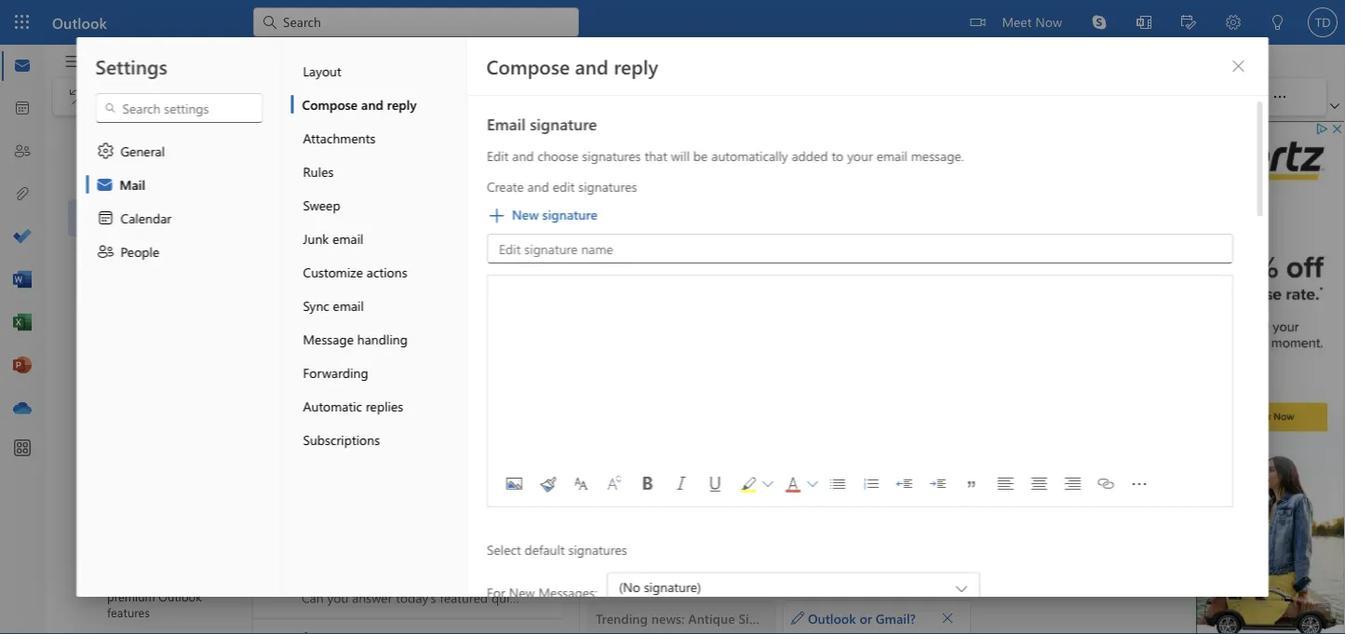 Task type: locate. For each thing, give the bounding box(es) containing it.
temu down rules on the left of page
[[302, 193, 334, 210]]

edit
[[487, 147, 508, 164]]

format painter image
[[532, 469, 562, 499]]

1 vertical spatial 
[[942, 611, 955, 624]]

 up 
[[1232, 59, 1247, 74]]

highlight image
[[733, 470, 763, 500]]

1 vertical spatial signature
[[542, 205, 597, 223]]

1 vertical spatial tree
[[68, 199, 218, 634]]

1 horizontal spatial inbox
[[302, 133, 340, 153]]

 junk email
[[111, 246, 197, 264]]

outlook up 
[[52, 12, 107, 32]]

people image
[[13, 142, 32, 161]]

0 horizontal spatial to
[[354, 420, 367, 437]]

increase indent image
[[778, 88, 815, 106], [923, 469, 953, 499]]

 button left bullets (⌘+.) icon
[[806, 469, 819, 499]]

temu for temu
[[302, 175, 334, 192]]

microsoft
[[302, 250, 356, 267], [302, 325, 356, 343], [302, 401, 358, 418]]

 tree item
[[68, 199, 218, 237]]

general
[[121, 142, 165, 159]]

reply down layout button
[[387, 95, 417, 113]]

folders tree item
[[68, 162, 218, 199]]

1 horizontal spatial outlook
[[159, 588, 202, 605]]

word image
[[13, 271, 32, 290]]

&
[[618, 269, 628, 286]]

0 horizontal spatial 
[[762, 479, 773, 490]]

compose and reply
[[487, 53, 658, 79], [302, 95, 417, 113]]

0 vertical spatial microsoft
[[302, 250, 356, 267]]

email up customize actions
[[333, 230, 364, 247]]

junk inside  junk email
[[137, 247, 163, 264]]

junk right 
[[137, 247, 163, 264]]

increase indent image for numbering icon
[[778, 88, 815, 106]]

2  button from the left
[[806, 469, 819, 499]]

1 vertical spatial email
[[333, 230, 364, 247]]

0 vertical spatial email
[[487, 113, 525, 134]]

0 vertical spatial microsoft bing
[[302, 250, 386, 267]]

Message body, press Alt+F10 to exit text field
[[599, 284, 1162, 543]]

forwarding button
[[291, 356, 467, 389]]

outlook
[[52, 12, 107, 32], [159, 588, 202, 605], [808, 609, 856, 627]]

1 vertical spatial increase indent image
[[923, 469, 953, 499]]

sweep button
[[291, 188, 467, 222]]

clipboard group
[[57, 78, 185, 115]]

1 horizontal spatial 
[[300, 91, 311, 102]]

reply inside button
[[387, 95, 417, 113]]

compose up  button
[[487, 53, 570, 79]]

 outlook or gmail?
[[792, 609, 916, 627]]

 for folders tree item
[[87, 172, 102, 187]]

should
[[394, 495, 436, 512]]

 button up 
[[1224, 51, 1254, 81]]

sync email button
[[291, 289, 467, 322]]

1 horizontal spatial 
[[1232, 59, 1247, 74]]

select a conversation checkbox for trending news: should supreme court disqualify trump from… and more
[[257, 468, 302, 508]]

automatic
[[303, 397, 362, 414]]

trending down subscriptions
[[302, 495, 354, 512]]

0 vertical spatial temu
[[302, 175, 334, 192]]

meet
[[1002, 13, 1032, 30]]

microsoft for legendary
[[302, 325, 356, 343]]

court
[[495, 495, 529, 512]]

email right people
[[166, 247, 197, 264]]

2 horizontal spatial  button
[[357, 84, 372, 110]]

underline (⌘+u) image
[[700, 469, 730, 499]]

0 horizontal spatial 
[[87, 172, 102, 187]]

customize actions button
[[291, 255, 467, 289]]

 down layout button
[[359, 91, 370, 102]]

2 vertical spatial outlook
[[808, 609, 856, 627]]

actions
[[367, 263, 408, 280]]

2 temu from the top
[[302, 193, 334, 210]]

1 vertical spatial to
[[354, 420, 367, 437]]

compose and reply inside compose and reply tab panel
[[487, 53, 658, 79]]

message down sync email
[[303, 330, 354, 347]]

1 vertical spatial decrease indent image
[[890, 469, 920, 499]]

2 vertical spatial email
[[333, 297, 364, 314]]

 left bullets (⌘+.) icon
[[807, 479, 818, 490]]

tags group
[[1179, 78, 1254, 115]]

message for message handling
[[303, 330, 354, 347]]

message handling
[[303, 330, 408, 347]]

microsoft bing up legendary
[[302, 325, 386, 343]]

new right 
[[512, 205, 539, 223]]


[[971, 15, 986, 30]]

0 vertical spatial reply
[[614, 53, 658, 79]]

1 horizontal spatial  button
[[1224, 51, 1254, 81]]

 button
[[897, 82, 934, 112]]

1 horizontal spatial to
[[832, 147, 844, 164]]

1 horizontal spatial reply
[[614, 53, 658, 79]]

1 vertical spatial new
[[509, 583, 535, 600]]

0 vertical spatial message
[[282, 50, 334, 68]]

1 vertical spatial reply
[[387, 95, 417, 113]]

increase indent image for numbering (⌘+/) icon
[[923, 469, 953, 499]]

microsoft up updates
[[302, 401, 358, 418]]

Select a conversation checkbox
[[257, 242, 302, 282], [257, 468, 302, 508], [257, 544, 302, 584]]

 new signature
[[488, 205, 597, 225]]

new inside  new signature
[[512, 205, 539, 223]]

1 vertical spatial temu
[[302, 193, 334, 210]]

0 vertical spatial tree
[[68, 117, 218, 162]]

outlook for features
[[159, 588, 202, 605]]


[[388, 88, 407, 106]]

message inside document
[[303, 330, 354, 347]]

choose
[[537, 147, 578, 164]]

inbox up rules on the left of page
[[302, 133, 340, 153]]

signatures left that in the left of the page
[[582, 147, 641, 164]]

email for sync email
[[333, 297, 364, 314]]

1 vertical spatial inbox
[[137, 209, 170, 227]]

 for inbox
[[271, 137, 285, 152]]

 button
[[619, 82, 657, 112]]

3  from the top
[[269, 336, 286, 353]]

5  from the top
[[269, 487, 286, 504]]

outlook inside reading pane main content
[[808, 609, 856, 627]]

0 horizontal spatial email
[[166, 247, 197, 264]]

0 vertical spatial more
[[701, 269, 731, 286]]

4  from the top
[[269, 412, 286, 428]]

news: left should
[[357, 495, 391, 512]]

prices
[[557, 193, 591, 210]]

1 microsoft from the top
[[302, 250, 356, 267]]

bing
[[360, 250, 386, 267], [360, 325, 386, 343]]

microsoft bing for trending
[[302, 250, 386, 267]]

messages:
[[538, 583, 597, 600]]

inbox right 
[[137, 209, 170, 227]]

0 vertical spatial compose and reply
[[487, 53, 658, 79]]

 left customize
[[271, 261, 285, 276]]

microsoft up legendary
[[302, 325, 356, 343]]

 down layout
[[300, 91, 311, 102]]

0 vertical spatial new
[[512, 205, 539, 223]]

to left your
[[832, 147, 844, 164]]

font image
[[566, 469, 596, 499]]

increase indent image inside basic text group
[[778, 88, 815, 106]]

increase indent image up the added
[[778, 88, 815, 106]]

0 vertical spatial signatures
[[582, 147, 641, 164]]

2  from the left
[[807, 479, 818, 490]]

2 tree from the top
[[68, 199, 218, 634]]

 up t
[[271, 137, 285, 152]]

0 vertical spatial increase indent image
[[778, 88, 815, 106]]

1 trending from the top
[[302, 269, 352, 286]]

 button left  button at the top left of the page
[[357, 84, 372, 110]]

 inside select a conversation option
[[269, 412, 286, 428]]

0 horizontal spatial reply
[[387, 95, 417, 113]]

0 vertical spatial 
[[1232, 59, 1247, 74]]

gmail?
[[876, 609, 916, 627]]

 for select a conversation option
[[269, 412, 286, 428]]

3 select a conversation checkbox from the top
[[257, 544, 302, 584]]

1  from the top
[[269, 137, 286, 154]]

 button inside folders tree item
[[77, 162, 109, 197]]

0 vertical spatial email
[[877, 147, 908, 164]]

0 vertical spatial outlook
[[52, 12, 107, 32]]

0 horizontal spatial compose and reply
[[302, 95, 417, 113]]

1 horizontal spatial compose and reply
[[487, 53, 658, 79]]

microsoft inside microsoft updates to our terms of use 9/8/2023
[[302, 401, 358, 418]]

0 horizontal spatial inbox
[[137, 209, 170, 227]]

temu up sweep
[[302, 175, 334, 192]]

1 vertical spatial message
[[303, 330, 354, 347]]

compose and reply heading
[[487, 53, 658, 79]]

or
[[860, 609, 873, 627]]

settings
[[95, 53, 167, 79]]

1 vertical spatial email
[[166, 247, 197, 264]]

formatting options. list box
[[497, 462, 1223, 507]]

0 vertical spatial news:
[[355, 269, 387, 286]]

more apps image
[[13, 440, 32, 458]]

0 horizontal spatial 
[[942, 611, 955, 624]]

2 trending from the top
[[302, 495, 354, 512]]

message
[[282, 50, 334, 68], [303, 330, 354, 347]]

junk email
[[303, 230, 364, 247]]

signature down edit
[[542, 205, 597, 223]]

reply up the  button
[[614, 53, 658, 79]]

for
[[487, 583, 505, 600]]

6  from the top
[[269, 563, 286, 579]]


[[1226, 88, 1244, 106]]

2 vertical spatial microsoft
[[302, 401, 358, 418]]

dialog
[[0, 0, 1346, 634]]

1  from the left
[[762, 479, 773, 490]]

draw
[[521, 50, 551, 68]]

signatures down trump
[[568, 541, 627, 558]]

 button down 
[[77, 162, 109, 197]]

1 vertical spatial microsoft
[[302, 325, 356, 343]]

compose and reply tab panel
[[468, 37, 1269, 634]]

decrease indent image inside "formatting options." list box
[[890, 469, 920, 499]]

and
[[575, 53, 609, 79], [361, 95, 384, 113], [512, 147, 534, 164], [527, 177, 549, 195], [676, 269, 697, 286], [678, 495, 700, 512]]

 for basic text group on the top
[[300, 91, 311, 102]]

1 vertical spatial signatures
[[578, 177, 637, 195]]

people
[[121, 243, 160, 260]]

email right sync at the left top of page
[[333, 297, 364, 314]]

document
[[0, 0, 1346, 634]]

 button
[[1216, 82, 1254, 112]]

1 tree from the top
[[68, 117, 218, 162]]

email
[[877, 147, 908, 164], [333, 230, 364, 247], [333, 297, 364, 314]]

 inside folders tree item
[[87, 172, 102, 187]]

message up compose and reply button
[[282, 50, 334, 68]]

more right "italic (⌘+i)" image
[[703, 495, 734, 512]]

1 select a conversation checkbox from the top
[[257, 242, 302, 282]]

1 temu from the top
[[302, 175, 334, 192]]

more right what…
[[701, 269, 731, 286]]

italic (⌘+i) image
[[666, 469, 696, 499]]

0 vertical spatial inbox
[[302, 133, 340, 153]]

1 horizontal spatial increase indent image
[[923, 469, 953, 499]]

1 horizontal spatial decrease indent image
[[890, 469, 920, 499]]

1 vertical spatial 
[[271, 261, 285, 276]]

0 horizontal spatial decrease indent image
[[740, 88, 778, 106]]

font size image
[[599, 469, 629, 499]]

0 horizontal spatial outlook
[[52, 12, 107, 32]]

font color image
[[778, 470, 808, 500]]

0 horizontal spatial  button
[[77, 162, 109, 197]]

trending
[[302, 269, 352, 286], [302, 495, 354, 512]]

decrease indent image
[[740, 88, 778, 106], [890, 469, 920, 499]]

text
[[469, 50, 491, 68]]

premium outlook features
[[107, 588, 202, 620]]

layout button
[[291, 54, 467, 88]]

monsters
[[366, 344, 419, 361]]

9/14/2023
[[471, 270, 522, 285]]

insert pictures inline image
[[499, 469, 529, 499]]

microsoft bing
[[302, 250, 386, 267], [302, 325, 386, 343]]

 inside select all messages option
[[269, 137, 286, 154]]

0 vertical spatial  button
[[1224, 51, 1254, 81]]

more
[[701, 269, 731, 286], [703, 495, 734, 512]]

news: for antique
[[355, 269, 387, 286]]

1 horizontal spatial junk
[[303, 230, 329, 247]]

temu for temu clearance only today - insanely low prices
[[302, 193, 334, 210]]

Select a conversation checkbox
[[257, 393, 302, 433]]

1 bing from the top
[[360, 250, 386, 267]]

2 horizontal spatial outlook
[[808, 609, 856, 627]]

 left font color icon
[[762, 479, 773, 490]]

onedrive image
[[13, 400, 32, 418]]

0 vertical spatial 
[[271, 137, 285, 152]]

 inside select all messages option
[[271, 137, 285, 152]]

 for microsoft bing
[[271, 261, 285, 276]]

 inside checkbox
[[269, 336, 286, 353]]

2 bing from the top
[[360, 325, 386, 343]]

increase indent image left quote image
[[923, 469, 953, 499]]

0 vertical spatial select a conversation checkbox
[[257, 242, 302, 282]]

excel image
[[13, 314, 32, 332]]

home
[[107, 50, 142, 68]]

left-rail-appbar navigation
[[4, 45, 41, 430]]

new
[[512, 205, 539, 223], [509, 583, 535, 600]]


[[1188, 88, 1207, 106]]

1 horizontal spatial  button
[[298, 84, 313, 110]]

decrease indent image inside basic text group
[[740, 88, 778, 106]]

compose inside tab panel
[[487, 53, 570, 79]]

inbox inside  inbox
[[137, 209, 170, 227]]

more formatting options image
[[1125, 469, 1154, 499]]

 button right 'gmail?' on the right of page
[[935, 605, 961, 631]]

subscriptions
[[303, 431, 380, 448]]

news: up sync email button at the left of page
[[355, 269, 387, 286]]

tab list containing home
[[92, 45, 640, 74]]

1 horizontal spatial  button
[[806, 469, 819, 499]]

signature up filter
[[530, 113, 597, 134]]

draw button
[[507, 45, 565, 74]]

insanely
[[477, 193, 525, 210]]

1 vertical spatial microsoft bing
[[302, 325, 386, 343]]

 button down layout
[[298, 84, 313, 110]]

1 vertical spatial trending
[[302, 495, 354, 512]]

tree containing 
[[68, 199, 218, 634]]

1  from the top
[[271, 137, 285, 152]]

application
[[0, 0, 1346, 634]]

1 vertical spatial outlook
[[159, 588, 202, 605]]

format text
[[425, 50, 491, 68]]

microsoft down junk email
[[302, 250, 356, 267]]

0 vertical spatial to
[[832, 147, 844, 164]]

microsoft for trending
[[302, 250, 356, 267]]

temu
[[302, 175, 334, 192], [302, 193, 334, 210]]

Search settings search field
[[117, 99, 244, 117]]

1 horizontal spatial compose
[[487, 53, 570, 79]]

email up 
[[487, 113, 525, 134]]

 button
[[298, 84, 313, 110], [357, 84, 372, 110], [77, 162, 109, 197]]


[[96, 242, 115, 261]]

 for 1st select a conversation checkbox from the bottom
[[269, 563, 286, 579]]

2 select a conversation checkbox from the top
[[257, 468, 302, 508]]

tab list
[[92, 45, 640, 74]]

inbox inside inbox 
[[302, 133, 340, 153]]

 button for font color icon
[[806, 469, 819, 499]]

email right your
[[877, 147, 908, 164]]

rules
[[303, 163, 334, 180]]

sync email
[[303, 297, 364, 314]]

0 horizontal spatial increase indent image
[[778, 88, 815, 106]]

basic text group
[[194, 78, 971, 115]]

Edit signature name text field
[[497, 239, 1223, 258]]

0 vertical spatial decrease indent image
[[740, 88, 778, 106]]

 button
[[379, 82, 416, 112]]

calendar image
[[13, 100, 32, 118]]


[[300, 91, 311, 102], [359, 91, 370, 102], [87, 172, 102, 187]]

1 vertical spatial select a conversation checkbox
[[257, 468, 302, 508]]

to left our
[[354, 420, 367, 437]]

disqualify
[[532, 495, 590, 512]]

 button left font color icon
[[761, 469, 774, 499]]

signatures right edit
[[578, 177, 637, 195]]

1 vertical spatial compose and reply
[[302, 95, 417, 113]]

trending up sync email
[[302, 269, 352, 286]]

0 horizontal spatial compose
[[302, 95, 358, 113]]

new right for
[[509, 583, 535, 600]]

 for highlight icon
[[762, 479, 773, 490]]

align right image
[[1058, 469, 1087, 499]]

outlook left "or"
[[808, 609, 856, 627]]

decrease indent image up automatically
[[740, 88, 778, 106]]

2 microsoft from the top
[[302, 325, 356, 343]]

edit and choose signatures that will be automatically added to your email message.
[[487, 147, 964, 164]]

decrease indent image right numbering (⌘+/) icon
[[890, 469, 920, 499]]

1  button from the left
[[761, 469, 774, 499]]

 down 
[[87, 172, 102, 187]]

t
[[273, 184, 281, 201]]

format
[[425, 50, 466, 68]]

1 horizontal spatial email
[[487, 113, 525, 134]]

 button for basic text group on the top
[[298, 84, 313, 110]]

1 vertical spatial more
[[703, 495, 734, 512]]

outlook right premium
[[159, 588, 202, 605]]

1 vertical spatial news:
[[357, 495, 391, 512]]

files image
[[13, 185, 32, 204]]

1 horizontal spatial 
[[807, 479, 818, 490]]


[[269, 137, 286, 154], [269, 261, 286, 278], [269, 336, 286, 353], [269, 412, 286, 428], [269, 487, 286, 504], [269, 563, 286, 579]]

premium
[[107, 588, 155, 605]]

supreme
[[439, 495, 492, 512]]

2 vertical spatial select a conversation checkbox
[[257, 544, 302, 584]]

0 vertical spatial bing
[[360, 250, 386, 267]]

signature inside  new signature
[[542, 205, 597, 223]]

0 horizontal spatial  button
[[935, 605, 961, 631]]

bullets (⌘+.) image
[[823, 469, 853, 499]]

 right 'gmail?' on the right of page
[[942, 611, 955, 624]]

to
[[832, 147, 844, 164], [354, 420, 367, 437]]

numbering image
[[703, 88, 740, 106]]

compose down layout
[[302, 95, 358, 113]]

1 vertical spatial compose
[[302, 95, 358, 113]]

microsoft bing down junk email
[[302, 250, 386, 267]]

microsoft bing for legendary
[[302, 325, 386, 343]]

3 microsoft from the top
[[302, 401, 358, 418]]

select
[[487, 541, 521, 558]]

2 microsoft bing from the top
[[302, 325, 386, 343]]

1 microsoft bing from the top
[[302, 250, 386, 267]]

tree
[[68, 117, 218, 162], [68, 199, 218, 634]]

junk down sweep
[[303, 230, 329, 247]]

0 vertical spatial compose
[[487, 53, 570, 79]]

0 vertical spatial trending
[[302, 269, 352, 286]]

0 horizontal spatial  button
[[761, 469, 774, 499]]

1 vertical spatial bing
[[360, 325, 386, 343]]

 inside select a conversation checkbox
[[271, 261, 285, 276]]

outlook inside premium outlook features
[[159, 588, 202, 605]]

9/7/2023
[[475, 496, 522, 511]]

email signature element
[[487, 147, 1234, 634]]

2  from the top
[[271, 261, 285, 276]]

0 horizontal spatial junk
[[137, 247, 163, 264]]

settings tab list
[[77, 37, 282, 597]]

quiz
[[422, 344, 447, 361]]



Task type: describe. For each thing, give the bounding box(es) containing it.
mail image
[[13, 57, 32, 75]]

news: for should
[[357, 495, 391, 512]]

message handling button
[[291, 322, 467, 356]]

ad
[[481, 177, 493, 190]]


[[906, 88, 925, 106]]

email signature
[[487, 113, 597, 134]]

trump
[[593, 495, 631, 512]]

updates
[[302, 420, 351, 437]]

subscriptions button
[[291, 423, 467, 456]]

1 vertical spatial  button
[[935, 605, 961, 631]]

compose inside button
[[302, 95, 358, 113]]

9/8/2023
[[475, 421, 522, 436]]

machine
[[525, 269, 574, 286]]

align center image
[[1024, 469, 1054, 499]]

Select a conversation checkbox
[[257, 318, 302, 358]]

2 vertical spatial signatures
[[568, 541, 627, 558]]

signatures for choose
[[582, 147, 641, 164]]

 button
[[1179, 82, 1216, 112]]

 button
[[343, 129, 372, 159]]

 button
[[491, 82, 528, 112]]

numbering (⌘+/) image
[[856, 469, 886, 499]]

to inside email signature element
[[832, 147, 844, 164]]

reply inside tab panel
[[614, 53, 658, 79]]

application containing settings
[[0, 0, 1346, 634]]

features
[[107, 604, 150, 620]]

inbox heading
[[302, 124, 372, 165]]

outlook banner
[[0, 0, 1346, 45]]

meet now
[[1002, 13, 1063, 30]]


[[792, 611, 805, 624]]

 inbox
[[111, 209, 170, 227]]

to button
[[598, 184, 656, 214]]


[[64, 52, 83, 71]]

email inside  junk email
[[166, 247, 197, 264]]


[[104, 102, 117, 115]]

default
[[524, 541, 565, 558]]

document containing settings
[[0, 0, 1346, 634]]

outlook for or
[[808, 609, 856, 627]]


[[111, 209, 129, 227]]

align left image
[[990, 469, 1020, 499]]

email inside compose and reply tab panel
[[487, 113, 525, 134]]

 for  checkbox
[[269, 336, 286, 353]]

create and edit signatures
[[487, 177, 637, 195]]

temu image
[[262, 178, 292, 208]]

2 horizontal spatial 
[[359, 91, 370, 102]]

 for select a conversation checkbox related to trending news: should supreme court disqualify trump from… and more
[[269, 487, 286, 504]]


[[95, 175, 114, 194]]

email for junk email
[[333, 230, 364, 247]]

customize actions
[[303, 263, 408, 280]]

today
[[430, 193, 465, 210]]

now
[[1036, 13, 1063, 30]]

trending for trending news: should supreme court disqualify trump from… and more
[[302, 495, 354, 512]]

signatures for edit
[[578, 177, 637, 195]]

sweep
[[303, 196, 341, 213]]

 filter
[[500, 137, 553, 156]]

to
[[620, 190, 634, 208]]

 for font color icon
[[807, 479, 818, 490]]

reading pane main content
[[580, 116, 1192, 634]]

handling
[[357, 330, 408, 347]]

forwarding
[[303, 364, 369, 381]]

Signature text field
[[488, 276, 1233, 462]]

premium features image
[[84, 559, 97, 572]]

outlook inside banner
[[52, 12, 107, 32]]

quote image
[[957, 469, 987, 499]]

 general
[[96, 142, 165, 160]]

to do image
[[13, 228, 32, 247]]

options button
[[566, 45, 639, 74]]

 tree item
[[68, 237, 218, 274]]

 button inside compose and reply tab panel
[[1224, 51, 1254, 81]]

folders
[[113, 169, 162, 189]]

message list section
[[253, 119, 734, 634]]

singer
[[440, 269, 476, 286]]

bing for news:
[[360, 250, 386, 267]]

decrease indent image for numbering (⌘+/) icon increase indent image
[[890, 469, 920, 499]]

message for message
[[282, 50, 334, 68]]

bullets image
[[666, 88, 703, 106]]

new for 
[[512, 205, 539, 223]]

insert link (⌘+k) image
[[1091, 469, 1121, 499]]

select default signatures
[[487, 541, 627, 558]]

of
[[431, 420, 443, 437]]

trending news: antique singer sewing machine values & what… and more
[[302, 269, 731, 286]]

message list list box
[[253, 166, 734, 634]]

 button
[[55, 46, 92, 77]]

automatic replies
[[303, 397, 403, 414]]

low
[[529, 193, 553, 210]]

customize
[[303, 263, 363, 280]]

and inside button
[[361, 95, 384, 113]]

sewing
[[480, 269, 521, 286]]

terms
[[394, 420, 428, 437]]

9/13/2023
[[471, 346, 522, 360]]

 button for highlight icon
[[761, 469, 774, 499]]


[[629, 88, 647, 106]]


[[111, 246, 129, 264]]

that
[[644, 147, 667, 164]]

new for for
[[509, 583, 535, 600]]

automatic replies button
[[291, 389, 467, 423]]

sync
[[303, 297, 329, 314]]


[[500, 137, 518, 156]]

trending news: should supreme court disqualify trump from… and more
[[302, 495, 734, 512]]

include group
[[1034, 78, 1171, 115]]

junk inside button
[[303, 230, 329, 247]]

for new messages:
[[487, 583, 597, 600]]

values
[[578, 269, 614, 286]]

bold (⌘+b) image
[[633, 469, 663, 499]]

clearance
[[337, 193, 395, 210]]

to inside microsoft updates to our terms of use 9/8/2023
[[354, 420, 367, 437]]

your
[[847, 147, 873, 164]]

layout
[[303, 62, 342, 79]]

dialog containing settings
[[0, 0, 1346, 634]]

only
[[398, 193, 426, 210]]

 button
[[454, 82, 491, 112]]


[[96, 209, 115, 227]]

trending for trending news: antique singer sewing machine values & what… and more
[[302, 269, 352, 286]]

message.
[[911, 147, 964, 164]]

antique
[[391, 269, 436, 286]]

 inside reading pane main content
[[942, 611, 955, 624]]

automatically
[[711, 147, 788, 164]]

2  from the top
[[269, 261, 286, 278]]

compose and reply inside compose and reply button
[[302, 95, 417, 113]]


[[157, 88, 176, 106]]

 inside compose and reply tab panel
[[1232, 59, 1247, 74]]

decrease indent image for increase indent image in the basic text group
[[740, 88, 778, 106]]

select a conversation checkbox for trending news: antique singer sewing machine values & what… and more
[[257, 242, 302, 282]]

bing for monsters
[[360, 325, 386, 343]]

create
[[487, 177, 524, 195]]

added
[[792, 147, 828, 164]]

powerpoint image
[[13, 357, 32, 375]]

what…
[[632, 269, 672, 286]]

0 vertical spatial signature
[[530, 113, 597, 134]]

options
[[580, 50, 625, 68]]

compose and reply button
[[291, 88, 467, 121]]

from…
[[635, 495, 674, 512]]

Select all messages checkbox
[[264, 132, 291, 158]]


[[96, 142, 115, 160]]

Add a subject text field
[[588, 231, 1020, 261]]

email inside compose and reply tab panel
[[877, 147, 908, 164]]

 button for folders tree item
[[77, 162, 109, 197]]

settings heading
[[95, 53, 167, 79]]

attachments button
[[291, 121, 467, 155]]

replies
[[366, 397, 403, 414]]

outlook link
[[52, 0, 107, 45]]

attachments
[[303, 129, 376, 146]]

message button
[[268, 45, 348, 74]]



Task type: vqa. For each thing, say whether or not it's contained in the screenshot.
 General
yes



